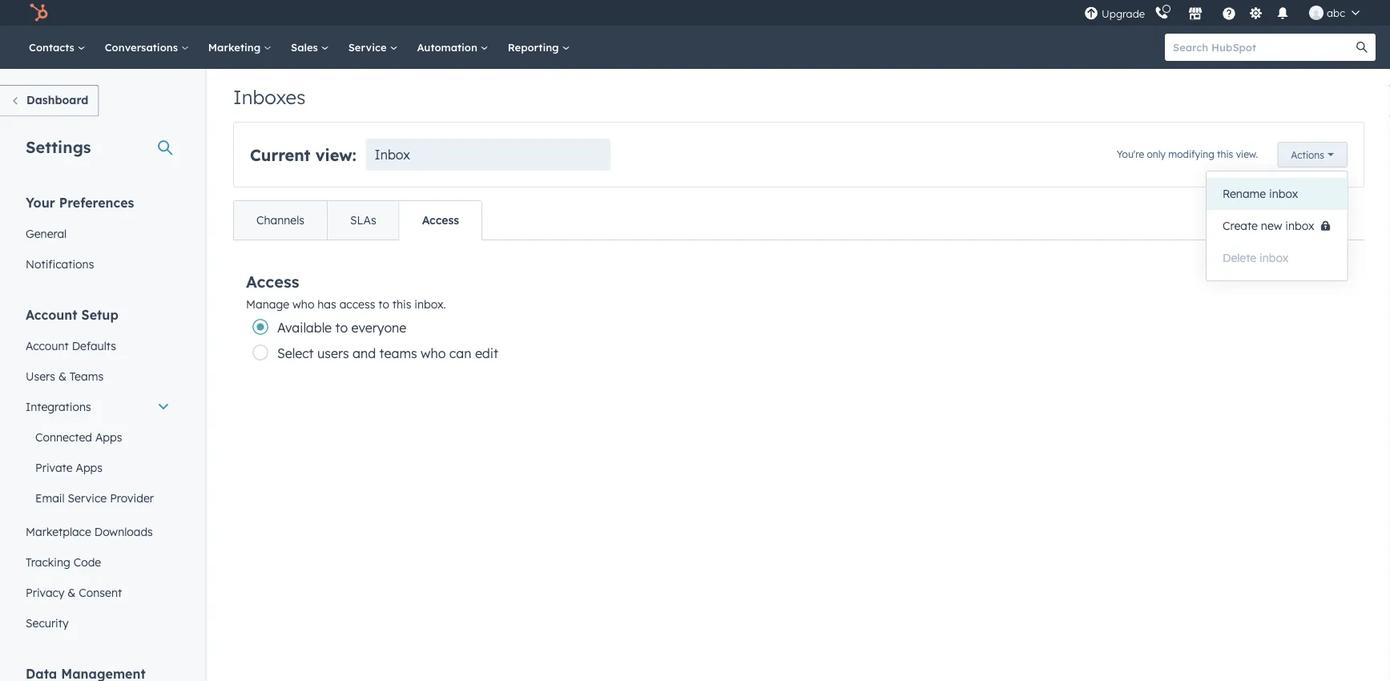 Task type: describe. For each thing, give the bounding box(es) containing it.
you're only modifying this view.
[[1117, 148, 1258, 160]]

help button
[[1216, 0, 1243, 26]]

inbox for delete inbox
[[1260, 251, 1289, 265]]

conversations link
[[95, 26, 199, 69]]

inbox
[[375, 147, 410, 163]]

slas
[[350, 213, 376, 227]]

sales
[[291, 40, 321, 54]]

integrations button
[[16, 391, 179, 422]]

upgrade
[[1102, 7, 1145, 20]]

access
[[339, 297, 375, 311]]

connected apps link
[[16, 422, 179, 452]]

inbox.
[[415, 297, 446, 311]]

calling icon button
[[1148, 2, 1175, 23]]

account defaults link
[[16, 331, 179, 361]]

privacy & consent link
[[16, 577, 179, 608]]

notifications image
[[1276, 7, 1290, 22]]

actions button
[[1277, 142, 1348, 167]]

email
[[35, 491, 65, 505]]

current view:
[[250, 145, 356, 165]]

channels link
[[234, 201, 327, 240]]

preferences
[[59, 194, 134, 210]]

general link
[[16, 218, 179, 249]]

available
[[277, 320, 332, 336]]

dashboard link
[[0, 85, 99, 117]]

upgrade image
[[1084, 7, 1099, 21]]

everyone
[[351, 320, 406, 336]]

tab list containing channels
[[233, 200, 482, 240]]

view:
[[315, 145, 356, 165]]

available to everyone
[[277, 320, 406, 336]]

who inside access manage who has access to this inbox.
[[292, 297, 314, 311]]

email service provider
[[35, 491, 154, 505]]

gary orlando image
[[1309, 6, 1324, 20]]

conversations
[[105, 40, 181, 54]]

help image
[[1222, 7, 1236, 22]]

delete inbox
[[1223, 251, 1289, 265]]

account setup element
[[16, 306, 179, 638]]

your
[[26, 194, 55, 210]]

security link
[[16, 608, 179, 638]]

search button
[[1348, 34, 1376, 61]]

marketplace
[[26, 524, 91, 538]]

search image
[[1357, 42, 1368, 53]]

users & teams link
[[16, 361, 179, 391]]

marketplaces image
[[1188, 7, 1203, 22]]

slas link
[[327, 201, 399, 240]]

setup
[[81, 306, 118, 323]]

service link
[[339, 26, 407, 69]]

1 vertical spatial to
[[335, 320, 348, 336]]

inbox for rename inbox
[[1269, 187, 1298, 201]]

private apps link
[[16, 452, 179, 483]]

reporting
[[508, 40, 562, 54]]

account defaults
[[26, 339, 116, 353]]

access link
[[399, 201, 482, 240]]

notifications
[[26, 257, 94, 271]]

teams
[[379, 345, 417, 361]]

privacy
[[26, 585, 64, 599]]

settings link
[[1246, 4, 1266, 21]]

users & teams
[[26, 369, 103, 383]]

actions
[[1291, 149, 1324, 161]]

apps for private apps
[[76, 460, 103, 474]]

channels
[[256, 213, 305, 227]]

access manage who has access to this inbox.
[[246, 271, 446, 311]]

privacy & consent
[[26, 585, 122, 599]]

delete inbox button
[[1207, 242, 1347, 274]]

1 vertical spatial inbox
[[1285, 219, 1314, 233]]

marketing link
[[199, 26, 281, 69]]

rename
[[1223, 187, 1266, 201]]

service inside account setup element
[[68, 491, 107, 505]]

current
[[250, 145, 310, 165]]

hubspot image
[[29, 3, 48, 22]]

tracking
[[26, 555, 70, 569]]

marketplace downloads
[[26, 524, 153, 538]]

create new inbox button
[[1207, 210, 1347, 242]]



Task type: locate. For each thing, give the bounding box(es) containing it.
modifying
[[1168, 148, 1214, 160]]

general
[[26, 226, 67, 240]]

select users and teams who can edit
[[277, 345, 498, 361]]

2 account from the top
[[26, 339, 69, 353]]

1 vertical spatial &
[[68, 585, 76, 599]]

inbox up create new inbox button
[[1269, 187, 1298, 201]]

can
[[449, 345, 471, 361]]

1 horizontal spatial service
[[348, 40, 390, 54]]

sales link
[[281, 26, 339, 69]]

you're
[[1117, 148, 1144, 160]]

service right sales link at the left
[[348, 40, 390, 54]]

access
[[422, 213, 459, 227], [246, 271, 299, 291]]

&
[[58, 369, 66, 383], [68, 585, 76, 599]]

1 horizontal spatial &
[[68, 585, 76, 599]]

rename inbox button
[[1207, 178, 1347, 210]]

menu containing abc
[[1083, 0, 1371, 26]]

service
[[348, 40, 390, 54], [68, 491, 107, 505]]

select
[[277, 345, 314, 361]]

contacts link
[[19, 26, 95, 69]]

automation
[[417, 40, 481, 54]]

account inside account defaults link
[[26, 339, 69, 353]]

marketing
[[208, 40, 264, 54]]

0 vertical spatial &
[[58, 369, 66, 383]]

code
[[73, 555, 101, 569]]

0 horizontal spatial access
[[246, 271, 299, 291]]

who
[[292, 297, 314, 311], [421, 345, 446, 361]]

to up users
[[335, 320, 348, 336]]

1 vertical spatial service
[[68, 491, 107, 505]]

this
[[1217, 148, 1233, 160], [392, 297, 411, 311]]

apps up email service provider
[[76, 460, 103, 474]]

1 vertical spatial apps
[[76, 460, 103, 474]]

account setup
[[26, 306, 118, 323]]

this left inbox.
[[392, 297, 411, 311]]

inbox inside 'button'
[[1260, 251, 1289, 265]]

apps down integrations button
[[95, 430, 122, 444]]

0 vertical spatial inbox
[[1269, 187, 1298, 201]]

consent
[[79, 585, 122, 599]]

create
[[1223, 219, 1258, 233]]

defaults
[[72, 339, 116, 353]]

contacts
[[29, 40, 77, 54]]

view.
[[1236, 148, 1258, 160]]

private apps
[[35, 460, 103, 474]]

1 horizontal spatial to
[[378, 297, 389, 311]]

0 vertical spatial apps
[[95, 430, 122, 444]]

access up manage
[[246, 271, 299, 291]]

1 horizontal spatial who
[[421, 345, 446, 361]]

to up the 'everyone'
[[378, 297, 389, 311]]

Search HubSpot search field
[[1165, 34, 1361, 61]]

this left view.
[[1217, 148, 1233, 160]]

calling icon image
[[1155, 6, 1169, 21]]

account
[[26, 306, 77, 323], [26, 339, 69, 353]]

1 horizontal spatial this
[[1217, 148, 1233, 160]]

dashboard
[[26, 93, 88, 107]]

connected apps
[[35, 430, 122, 444]]

& for privacy
[[68, 585, 76, 599]]

0 vertical spatial account
[[26, 306, 77, 323]]

0 horizontal spatial this
[[392, 297, 411, 311]]

tracking code link
[[16, 547, 179, 577]]

inbox right new
[[1285, 219, 1314, 233]]

service down private apps link
[[68, 491, 107, 505]]

account up account defaults
[[26, 306, 77, 323]]

1 horizontal spatial access
[[422, 213, 459, 227]]

2 vertical spatial inbox
[[1260, 251, 1289, 265]]

rename inbox
[[1223, 187, 1298, 201]]

1 vertical spatial access
[[246, 271, 299, 291]]

inbox button
[[366, 139, 611, 171]]

0 vertical spatial service
[[348, 40, 390, 54]]

0 vertical spatial who
[[292, 297, 314, 311]]

0 vertical spatial this
[[1217, 148, 1233, 160]]

new
[[1261, 219, 1282, 233]]

0 vertical spatial access
[[422, 213, 459, 227]]

users
[[317, 345, 349, 361]]

1 vertical spatial who
[[421, 345, 446, 361]]

marketplaces button
[[1179, 0, 1212, 26]]

account up users
[[26, 339, 69, 353]]

users
[[26, 369, 55, 383]]

apps for connected apps
[[95, 430, 122, 444]]

abc button
[[1300, 0, 1369, 26]]

0 horizontal spatial to
[[335, 320, 348, 336]]

to
[[378, 297, 389, 311], [335, 320, 348, 336]]

email service provider link
[[16, 483, 179, 513]]

0 horizontal spatial who
[[292, 297, 314, 311]]

teams
[[70, 369, 103, 383]]

access inside access manage who has access to this inbox.
[[246, 271, 299, 291]]

access right slas in the top of the page
[[422, 213, 459, 227]]

this inside access manage who has access to this inbox.
[[392, 297, 411, 311]]

account for account setup
[[26, 306, 77, 323]]

downloads
[[94, 524, 153, 538]]

1 vertical spatial this
[[392, 297, 411, 311]]

inbox down create new inbox button
[[1260, 251, 1289, 265]]

settings image
[[1249, 7, 1263, 21]]

settings
[[26, 137, 91, 157]]

& for users
[[58, 369, 66, 383]]

apps
[[95, 430, 122, 444], [76, 460, 103, 474]]

1 vertical spatial account
[[26, 339, 69, 353]]

abc
[[1327, 6, 1345, 19]]

and
[[353, 345, 376, 361]]

account for account defaults
[[26, 339, 69, 353]]

connected
[[35, 430, 92, 444]]

access for access
[[422, 213, 459, 227]]

security
[[26, 616, 69, 630]]

who up available
[[292, 297, 314, 311]]

provider
[[110, 491, 154, 505]]

notifications link
[[16, 249, 179, 279]]

integrations
[[26, 399, 91, 413]]

only
[[1147, 148, 1166, 160]]

& right users
[[58, 369, 66, 383]]

tab list
[[233, 200, 482, 240]]

your preferences
[[26, 194, 134, 210]]

manage
[[246, 297, 289, 311]]

delete
[[1223, 251, 1256, 265]]

private
[[35, 460, 73, 474]]

inboxes
[[233, 85, 306, 109]]

0 vertical spatial to
[[378, 297, 389, 311]]

create new inbox
[[1223, 219, 1314, 233]]

tracking code
[[26, 555, 101, 569]]

0 horizontal spatial service
[[68, 491, 107, 505]]

who left can
[[421, 345, 446, 361]]

access for access manage who has access to this inbox.
[[246, 271, 299, 291]]

automation link
[[407, 26, 498, 69]]

hubspot link
[[19, 3, 60, 22]]

to inside access manage who has access to this inbox.
[[378, 297, 389, 311]]

access inside tab list
[[422, 213, 459, 227]]

has
[[318, 297, 336, 311]]

& right privacy
[[68, 585, 76, 599]]

your preferences element
[[16, 194, 179, 279]]

edit
[[475, 345, 498, 361]]

1 account from the top
[[26, 306, 77, 323]]

inbox
[[1269, 187, 1298, 201], [1285, 219, 1314, 233], [1260, 251, 1289, 265]]

0 horizontal spatial &
[[58, 369, 66, 383]]

menu
[[1083, 0, 1371, 26]]



Task type: vqa. For each thing, say whether or not it's contained in the screenshot.
the jacob simon 'image'
no



